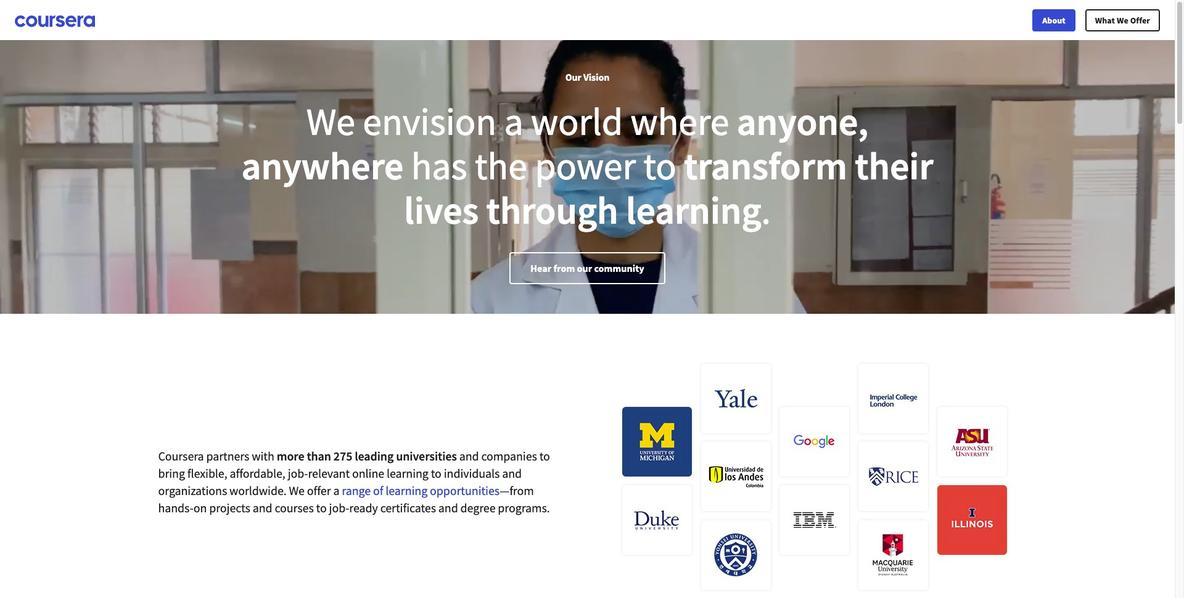Task type: locate. For each thing, give the bounding box(es) containing it.
hands-
[[158, 500, 194, 516]]

the
[[475, 142, 528, 190]]

to inside —from hands-on projects and courses to job-ready certificates and degree programs.
[[316, 500, 327, 516]]

job- down range
[[329, 500, 350, 516]]

1 horizontal spatial job-
[[329, 500, 350, 516]]

vision
[[584, 71, 610, 83]]

flexible,
[[187, 466, 227, 481]]

certificates
[[381, 500, 436, 516]]

1 vertical spatial job-
[[329, 500, 350, 516]]

0 horizontal spatial we
[[289, 483, 305, 498]]

1 vertical spatial learning
[[387, 466, 429, 481]]

offer
[[307, 483, 331, 498]]

anyone, anywhere
[[242, 97, 869, 190]]

hear from our community
[[531, 262, 645, 275]]

and
[[460, 448, 479, 464], [502, 466, 522, 481], [253, 500, 272, 516], [439, 500, 458, 516]]

relevant
[[308, 466, 350, 481]]

power
[[535, 142, 636, 190]]

and down companies
[[502, 466, 522, 481]]

job-
[[288, 466, 308, 481], [329, 500, 350, 516]]

a
[[504, 97, 524, 146], [333, 483, 340, 498]]

2 horizontal spatial we
[[1118, 15, 1129, 26]]

hear
[[531, 262, 552, 275]]

coursera
[[158, 448, 204, 464]]

has the power to
[[404, 142, 684, 190]]

range of learning opportunities link
[[342, 483, 500, 498]]

2 vertical spatial we
[[289, 483, 305, 498]]

companies
[[482, 448, 537, 464]]

about button
[[1033, 9, 1076, 31]]

job- down more on the left bottom of the page
[[288, 466, 308, 481]]

0 vertical spatial learning
[[626, 186, 762, 234]]

ready
[[349, 500, 378, 516]]

on
[[194, 500, 207, 516]]

organizations
[[158, 483, 227, 498]]

community
[[595, 262, 645, 275]]

—from hands-on projects and courses to job-ready certificates and degree programs.
[[158, 483, 550, 516]]

job- inside and companies to bring flexible, affordable, job-relevant online learning to individuals and organizations worldwide. we offer a
[[288, 466, 308, 481]]

offer
[[1131, 15, 1151, 26]]

we inside and companies to bring flexible, affordable, job-relevant online learning to individuals and organizations worldwide. we offer a
[[289, 483, 305, 498]]

opportunities
[[430, 483, 500, 498]]

anywhere
[[242, 142, 404, 190]]

1 vertical spatial a
[[333, 483, 340, 498]]

courses
[[275, 500, 314, 516]]

coursera partners with more than 275 leading universities
[[158, 448, 457, 464]]

envision
[[363, 97, 497, 146]]

we inside button
[[1118, 15, 1129, 26]]

what
[[1096, 15, 1116, 26]]

0 horizontal spatial a
[[333, 483, 340, 498]]

1 vertical spatial we
[[307, 97, 355, 146]]

0 horizontal spatial job-
[[288, 466, 308, 481]]

we
[[1118, 15, 1129, 26], [307, 97, 355, 146], [289, 483, 305, 498]]

hear from our community button
[[510, 252, 666, 284]]

more
[[277, 448, 305, 464]]

what we offer
[[1096, 15, 1151, 26]]

with
[[252, 448, 274, 464]]

what we offer button
[[1086, 9, 1161, 31]]

0 vertical spatial we
[[1118, 15, 1129, 26]]

our
[[566, 71, 582, 83]]

to
[[644, 142, 677, 190], [540, 448, 550, 464], [431, 466, 442, 481], [316, 500, 327, 516]]

leading
[[355, 448, 394, 464]]

coursera logo image
[[15, 16, 95, 27]]

about link
[[1033, 9, 1076, 31]]

transform their lives through learning
[[404, 142, 934, 234]]

1 horizontal spatial we
[[307, 97, 355, 146]]

1 horizontal spatial a
[[504, 97, 524, 146]]

275
[[334, 448, 353, 464]]

learning
[[626, 186, 762, 234], [387, 466, 429, 481], [386, 483, 428, 498]]

0 vertical spatial job-
[[288, 466, 308, 481]]

transform
[[684, 142, 848, 190]]



Task type: describe. For each thing, give the bounding box(es) containing it.
0 vertical spatial a
[[504, 97, 524, 146]]

learning inside and companies to bring flexible, affordable, job-relevant online learning to individuals and organizations worldwide. we offer a
[[387, 466, 429, 481]]

individuals
[[444, 466, 500, 481]]

world
[[531, 97, 623, 146]]

coursera partners image
[[612, 344, 1017, 599]]

and down opportunities
[[439, 500, 458, 516]]

and companies to bring flexible, affordable, job-relevant online learning to individuals and organizations worldwide. we offer a
[[158, 448, 550, 498]]

lives
[[404, 186, 479, 234]]

our vision
[[566, 71, 610, 83]]

job- inside —from hands-on projects and courses to job-ready certificates and degree programs.
[[329, 500, 350, 516]]

—from
[[500, 483, 534, 498]]

universities
[[396, 448, 457, 464]]

range of learning opportunities
[[342, 483, 500, 498]]

a inside and companies to bring flexible, affordable, job-relevant online learning to individuals and organizations worldwide. we offer a
[[333, 483, 340, 498]]

from
[[554, 262, 575, 275]]

range
[[342, 483, 371, 498]]

anyone,
[[737, 97, 869, 146]]

bring
[[158, 466, 185, 481]]

we envision a world where
[[307, 97, 737, 146]]

worldwide.
[[230, 483, 287, 498]]

projects
[[209, 500, 250, 516]]

learning inside transform their lives through learning
[[626, 186, 762, 234]]

2 vertical spatial learning
[[386, 483, 428, 498]]

online
[[352, 466, 385, 481]]

programs.
[[498, 500, 550, 516]]

and up individuals
[[460, 448, 479, 464]]

affordable,
[[230, 466, 286, 481]]

and down worldwide.
[[253, 500, 272, 516]]

their
[[855, 142, 934, 190]]

partners
[[206, 448, 250, 464]]

through
[[487, 186, 619, 234]]

degree
[[461, 500, 496, 516]]

where
[[631, 97, 730, 146]]

our
[[577, 262, 593, 275]]

than
[[307, 448, 331, 464]]

what we offer link
[[1086, 9, 1161, 31]]

has
[[411, 142, 467, 190]]

.
[[762, 186, 771, 234]]

about
[[1043, 15, 1066, 26]]

of
[[373, 483, 383, 498]]



Task type: vqa. For each thing, say whether or not it's contained in the screenshot.
the middle learning
yes



